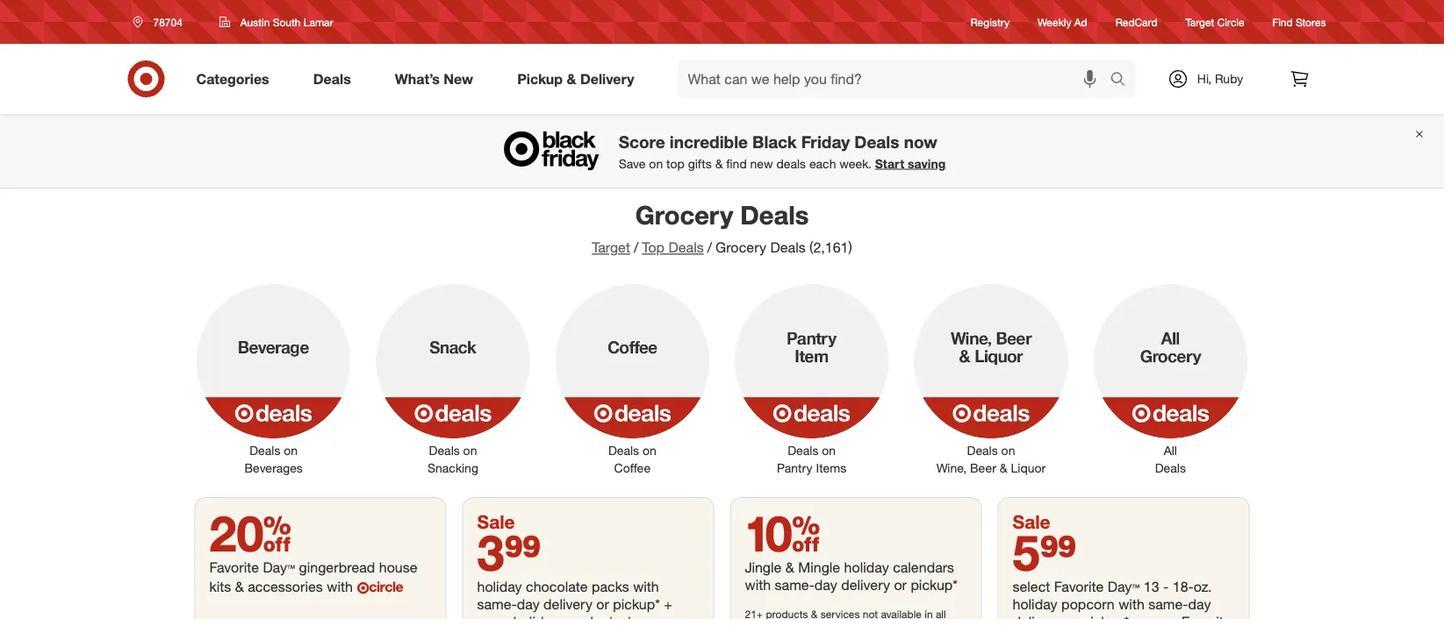 Task type: locate. For each thing, give the bounding box(es) containing it.
categories link
[[181, 60, 291, 98]]

pickup* inside 10 jingle & mingle holiday calendars with same-day delivery or pickup*
[[911, 577, 958, 594]]

1 horizontal spatial sale
[[1013, 511, 1051, 533]]

™ up accessories
[[287, 559, 295, 576]]

0 horizontal spatial day
[[263, 559, 287, 576]]

2 sale from the left
[[1013, 511, 1051, 533]]

grocery deals target / top deals / grocery deals (2,161)
[[592, 199, 852, 256]]

start
[[875, 156, 904, 171]]

1 horizontal spatial more
[[1145, 614, 1178, 620]]

0 horizontal spatial 99
[[504, 523, 541, 583]]

/
[[634, 239, 639, 256], [707, 239, 712, 256]]

more inside holiday chocolate packs with same-day delivery or pickup* + more holiday candy
[[477, 614, 509, 620]]

holiday down select favorite
[[1013, 596, 1058, 613]]

0 horizontal spatial ™
[[287, 559, 295, 576]]

10 jingle & mingle holiday calendars with same-day delivery or pickup*
[[745, 504, 958, 594]]

same- down - on the right bottom of page
[[1149, 596, 1188, 613]]

2 / from the left
[[707, 239, 712, 256]]

on left top
[[649, 156, 663, 171]]

pickup* for 10
[[911, 577, 958, 594]]

snacking
[[428, 461, 478, 476]]

on up liquor
[[1001, 443, 1015, 459]]

deals up beverages
[[250, 443, 280, 459]]

more down 3
[[477, 614, 509, 620]]

pickup*
[[911, 577, 958, 594], [613, 596, 660, 613], [1082, 614, 1129, 620]]

liquor
[[1011, 461, 1046, 476]]

1 99 from the left
[[504, 523, 541, 583]]

or down "packs"
[[596, 596, 609, 613]]

with
[[745, 577, 771, 594], [327, 578, 353, 596], [633, 579, 659, 596], [1119, 596, 1145, 613]]

/ left top
[[634, 239, 639, 256]]

on inside deals on beverages
[[284, 443, 298, 459]]

on up beverages
[[284, 443, 298, 459]]

pickup* inside holiday chocolate packs with same-day delivery or pickup* + more holiday candy
[[613, 596, 660, 613]]

sale down snacking
[[477, 511, 515, 533]]

deals inside deals on coffee
[[608, 443, 639, 459]]

99 for 5 99
[[1040, 523, 1077, 583]]

1 vertical spatial day
[[1108, 579, 1132, 596]]

deals down lamar in the top of the page
[[313, 70, 351, 87]]

deals on beverages
[[245, 443, 303, 476]]

holiday
[[844, 559, 889, 576], [477, 579, 522, 596], [1013, 596, 1058, 613], [513, 614, 558, 620]]

or for 10
[[894, 577, 907, 594]]

with down jingle
[[745, 577, 771, 594]]

1 horizontal spatial or
[[894, 577, 907, 594]]

deals up the beer
[[967, 443, 998, 459]]

with inside 10 jingle & mingle holiday calendars with same-day delivery or pickup*
[[745, 577, 771, 594]]

2 more from the left
[[1145, 614, 1178, 620]]

same- down 3
[[477, 596, 517, 613]]

deals up snacking
[[429, 443, 460, 459]]

on
[[649, 156, 663, 171], [284, 443, 298, 459], [463, 443, 477, 459], [643, 443, 656, 459], [822, 443, 836, 459], [1001, 443, 1015, 459]]

day up accessories
[[263, 559, 287, 576]]

grocery up top deals link
[[635, 199, 733, 230]]

/ right top deals link
[[707, 239, 712, 256]]

on inside deals on wine, beer & liquor
[[1001, 443, 1015, 459]]

& right the beer
[[1000, 461, 1008, 476]]

deals inside deals link
[[313, 70, 351, 87]]

find stores
[[1273, 15, 1326, 28]]

items
[[816, 461, 847, 476]]

with right "packs"
[[633, 579, 659, 596]]

circle
[[369, 578, 403, 596]]

pickup
[[517, 70, 563, 87]]

on up the items
[[822, 443, 836, 459]]

or for 13
[[1066, 614, 1078, 620]]

1 horizontal spatial /
[[707, 239, 712, 256]]

1 vertical spatial grocery
[[716, 239, 766, 256]]

hi,
[[1197, 71, 1212, 86]]

1 horizontal spatial delivery
[[841, 577, 890, 594]]

day for select favorite day
[[1108, 579, 1132, 596]]

0 horizontal spatial /
[[634, 239, 639, 256]]

day down "mingle"
[[815, 577, 837, 594]]

find
[[1273, 15, 1293, 28]]

with inside 'gingerbread house kits & accessories with'
[[327, 578, 353, 596]]

0 horizontal spatial target
[[592, 239, 630, 256]]

2 horizontal spatial same-
[[1149, 596, 1188, 613]]

99
[[504, 523, 541, 583], [1040, 523, 1077, 583]]

+ inside 13 - 18-oz. holiday popcorn with same-day delivery or pickup* + more favori
[[1133, 614, 1142, 620]]

pickup* inside 13 - 18-oz. holiday popcorn with same-day delivery or pickup* + more favori
[[1082, 614, 1129, 620]]

0 horizontal spatial pickup*
[[613, 596, 660, 613]]

deals up coffee
[[608, 443, 639, 459]]

select favorite
[[1013, 579, 1104, 596]]

jingle
[[745, 559, 782, 576]]

same-
[[775, 577, 815, 594], [477, 596, 517, 613], [1149, 596, 1188, 613]]

or
[[894, 577, 907, 594], [596, 596, 609, 613], [1066, 614, 1078, 620]]

or down "calendars"
[[894, 577, 907, 594]]

3
[[477, 523, 504, 583]]

deals up pantry
[[788, 443, 819, 459]]

1 vertical spatial ™
[[1132, 579, 1140, 596]]

with down 13
[[1119, 596, 1145, 613]]

& right kits
[[235, 578, 244, 596]]

2 99 from the left
[[1040, 523, 1077, 583]]

(2,161)
[[810, 239, 852, 256]]

circle
[[1217, 15, 1245, 28]]

pickup* for 13
[[1082, 614, 1129, 620]]

day
[[815, 577, 837, 594], [517, 596, 540, 613], [1188, 596, 1211, 613]]

1 horizontal spatial +
[[1133, 614, 1142, 620]]

& right pickup
[[567, 70, 576, 87]]

deals right top
[[669, 239, 704, 256]]

wine,
[[937, 461, 967, 476]]

holiday left chocolate
[[477, 579, 522, 596]]

0 vertical spatial ™
[[287, 559, 295, 576]]

day inside 13 - 18-oz. holiday popcorn with same-day delivery or pickup* + more favori
[[1188, 596, 1211, 613]]

now
[[904, 132, 937, 152]]

gifts
[[688, 156, 712, 171]]

pickup* down "packs"
[[613, 596, 660, 613]]

grocery right top deals link
[[716, 239, 766, 256]]

1 horizontal spatial same-
[[775, 577, 815, 594]]

find
[[726, 156, 747, 171]]

delivery inside 10 jingle & mingle holiday calendars with same-day delivery or pickup*
[[841, 577, 890, 594]]

pickup* down popcorn
[[1082, 614, 1129, 620]]

13
[[1144, 579, 1159, 596]]

day down oz.
[[1188, 596, 1211, 613]]

0 horizontal spatial sale
[[477, 511, 515, 533]]

hi, ruby
[[1197, 71, 1243, 86]]

2 horizontal spatial delivery
[[1013, 614, 1062, 620]]

same- inside 10 jingle & mingle holiday calendars with same-day delivery or pickup*
[[775, 577, 815, 594]]

ruby
[[1215, 71, 1243, 86]]

deals on wine, beer & liquor
[[937, 443, 1046, 476]]

78704 button
[[122, 6, 201, 38]]

sale
[[477, 511, 515, 533], [1013, 511, 1051, 533]]

new
[[750, 156, 773, 171]]

delivery inside 13 - 18-oz. holiday popcorn with same-day delivery or pickup* + more favori
[[1013, 614, 1062, 620]]

grocery
[[635, 199, 733, 230], [716, 239, 766, 256]]

on up coffee
[[643, 443, 656, 459]]

target left top
[[592, 239, 630, 256]]

favorite
[[209, 559, 259, 576]]

holiday inside 13 - 18-oz. holiday popcorn with same-day delivery or pickup* + more favori
[[1013, 596, 1058, 613]]

deals inside deals on wine, beer & liquor
[[967, 443, 998, 459]]

1 more from the left
[[477, 614, 509, 620]]

1 vertical spatial target
[[592, 239, 630, 256]]

with inside 13 - 18-oz. holiday popcorn with same-day delivery or pickup* + more favori
[[1119, 596, 1145, 613]]

0 horizontal spatial delivery
[[544, 596, 593, 613]]

or down popcorn
[[1066, 614, 1078, 620]]

sale for 3
[[477, 511, 515, 533]]

day
[[263, 559, 287, 576], [1108, 579, 1132, 596]]

same- down "mingle"
[[775, 577, 815, 594]]

holiday down chocolate
[[513, 614, 558, 620]]

holiday inside 10 jingle & mingle holiday calendars with same-day delivery or pickup*
[[844, 559, 889, 576]]

0 horizontal spatial +
[[664, 596, 672, 613]]

20
[[209, 504, 291, 564]]

& inside pickup & delivery link
[[567, 70, 576, 87]]

deals inside deals on pantry items
[[788, 443, 819, 459]]

0 vertical spatial day
[[263, 559, 287, 576]]

10
[[745, 504, 820, 564]]

day for favorite day
[[263, 559, 287, 576]]

all
[[1164, 443, 1177, 459]]

on up snacking
[[463, 443, 477, 459]]

same- inside holiday chocolate packs with same-day delivery or pickup* + more holiday candy
[[477, 596, 517, 613]]

2 horizontal spatial pickup*
[[1082, 614, 1129, 620]]

1 horizontal spatial target
[[1186, 15, 1215, 28]]

™
[[287, 559, 295, 576], [1132, 579, 1140, 596]]

on inside deals on pantry items
[[822, 443, 836, 459]]

1 horizontal spatial day
[[1108, 579, 1132, 596]]

redcard
[[1116, 15, 1158, 28]]

more down - on the right bottom of page
[[1145, 614, 1178, 620]]

1 horizontal spatial day
[[815, 577, 837, 594]]

chocolate
[[526, 579, 588, 596]]

holiday right "mingle"
[[844, 559, 889, 576]]

pickup* down "calendars"
[[911, 577, 958, 594]]

2 horizontal spatial or
[[1066, 614, 1078, 620]]

on inside score incredible black friday deals now save on top gifts & find new deals each week. start saving
[[649, 156, 663, 171]]

with down gingerbread
[[327, 578, 353, 596]]

target left circle
[[1186, 15, 1215, 28]]

0 horizontal spatial same-
[[477, 596, 517, 613]]

on inside deals on snacking
[[463, 443, 477, 459]]

1 horizontal spatial ™
[[1132, 579, 1140, 596]]

sale down liquor
[[1013, 511, 1051, 533]]

&
[[567, 70, 576, 87], [715, 156, 723, 171], [1000, 461, 1008, 476], [786, 559, 794, 576], [235, 578, 244, 596]]

0 vertical spatial grocery
[[635, 199, 733, 230]]

1 horizontal spatial pickup*
[[911, 577, 958, 594]]

registry link
[[971, 14, 1010, 29]]

deals up start
[[855, 132, 899, 152]]

south
[[273, 15, 301, 29]]

™ left 13
[[1132, 579, 1140, 596]]

2 horizontal spatial day
[[1188, 596, 1211, 613]]

save
[[619, 156, 646, 171]]

more
[[477, 614, 509, 620], [1145, 614, 1178, 620]]

-
[[1163, 579, 1169, 596]]

99 for 3 99
[[504, 523, 541, 583]]

or inside 13 - 18-oz. holiday popcorn with same-day delivery or pickup* + more favori
[[1066, 614, 1078, 620]]

day left 13
[[1108, 579, 1132, 596]]

day inside 10 jingle & mingle holiday calendars with same-day delivery or pickup*
[[815, 577, 837, 594]]

1 sale from the left
[[477, 511, 515, 533]]

5
[[1013, 523, 1040, 583]]

day down chocolate
[[517, 596, 540, 613]]

0 horizontal spatial more
[[477, 614, 509, 620]]

on for deals on pantry items
[[822, 443, 836, 459]]

deals down all
[[1155, 461, 1186, 476]]

same- inside 13 - 18-oz. holiday popcorn with same-day delivery or pickup* + more favori
[[1149, 596, 1188, 613]]

0 horizontal spatial or
[[596, 596, 609, 613]]

& left find
[[715, 156, 723, 171]]

deals link
[[298, 60, 373, 98]]

saving
[[908, 156, 946, 171]]

on inside deals on coffee
[[643, 443, 656, 459]]

what's new link
[[380, 60, 495, 98]]

lamar
[[304, 15, 333, 29]]

deals
[[313, 70, 351, 87], [855, 132, 899, 152], [740, 199, 809, 230], [669, 239, 704, 256], [770, 239, 806, 256], [250, 443, 280, 459], [429, 443, 460, 459], [608, 443, 639, 459], [788, 443, 819, 459], [967, 443, 998, 459], [1155, 461, 1186, 476]]

beverages
[[245, 461, 303, 476]]

on for deals on snacking
[[463, 443, 477, 459]]

weekly ad link
[[1038, 14, 1088, 29]]

0 horizontal spatial day
[[517, 596, 540, 613]]

or inside 10 jingle & mingle holiday calendars with same-day delivery or pickup*
[[894, 577, 907, 594]]

& right jingle
[[786, 559, 794, 576]]

™ for favorite day
[[287, 559, 295, 576]]

1 horizontal spatial 99
[[1040, 523, 1077, 583]]



Task type: vqa. For each thing, say whether or not it's contained in the screenshot.


Task type: describe. For each thing, give the bounding box(es) containing it.
& inside 10 jingle & mingle holiday calendars with same-day delivery or pickup*
[[786, 559, 794, 576]]

deals down new
[[740, 199, 809, 230]]

search
[[1102, 72, 1144, 89]]

each
[[809, 156, 836, 171]]

registry
[[971, 15, 1010, 28]]

What can we help you find? suggestions appear below search field
[[677, 60, 1115, 98]]

top
[[666, 156, 685, 171]]

& inside deals on wine, beer & liquor
[[1000, 461, 1008, 476]]

& inside score incredible black friday deals now save on top gifts & find new deals each week. start saving
[[715, 156, 723, 171]]

what's
[[395, 70, 440, 87]]

find stores link
[[1273, 14, 1326, 29]]

sale for 5
[[1013, 511, 1051, 533]]

ad
[[1074, 15, 1088, 28]]

5 99
[[1013, 523, 1077, 583]]

deals on snacking
[[428, 443, 478, 476]]

deals inside score incredible black friday deals now save on top gifts & find new deals each week. start saving
[[855, 132, 899, 152]]

accessories
[[248, 578, 323, 596]]

pantry
[[777, 461, 813, 476]]

gingerbread
[[299, 559, 375, 576]]

search button
[[1102, 60, 1144, 102]]

delivery for 10
[[841, 577, 890, 594]]

same- for 10
[[775, 577, 815, 594]]

all deals
[[1155, 443, 1186, 476]]

day for 10
[[815, 577, 837, 594]]

gingerbread house kits & accessories with
[[209, 559, 417, 596]]

0 vertical spatial target
[[1186, 15, 1215, 28]]

on for deals on coffee
[[643, 443, 656, 459]]

& inside 'gingerbread house kits & accessories with'
[[235, 578, 244, 596]]

austin
[[240, 15, 270, 29]]

coffee
[[614, 461, 651, 476]]

redcard link
[[1116, 14, 1158, 29]]

same- for 13
[[1149, 596, 1188, 613]]

calendars
[[893, 559, 954, 576]]

top
[[642, 239, 665, 256]]

78704
[[153, 15, 182, 29]]

stores
[[1296, 15, 1326, 28]]

what's new
[[395, 70, 473, 87]]

black
[[752, 132, 797, 152]]

target circle
[[1186, 15, 1245, 28]]

week.
[[840, 156, 872, 171]]

oz.
[[1194, 579, 1212, 596]]

or inside holiday chocolate packs with same-day delivery or pickup* + more holiday candy
[[596, 596, 609, 613]]

beer
[[970, 461, 996, 476]]

mingle
[[798, 559, 840, 576]]

13 - 18-oz. holiday popcorn with same-day delivery or pickup* + more favori
[[1013, 579, 1231, 620]]

on for deals on wine, beer & liquor
[[1001, 443, 1015, 459]]

austin south lamar button
[[208, 6, 345, 38]]

categories
[[196, 70, 269, 87]]

target circle link
[[1186, 14, 1245, 29]]

delivery
[[580, 70, 634, 87]]

day inside holiday chocolate packs with same-day delivery or pickup* + more holiday candy
[[517, 596, 540, 613]]

18-
[[1173, 579, 1194, 596]]

packs
[[592, 579, 629, 596]]

target link
[[592, 239, 630, 256]]

house
[[379, 559, 417, 576]]

score
[[619, 132, 665, 152]]

pickup & delivery link
[[502, 60, 656, 98]]

new
[[444, 70, 473, 87]]

pickup & delivery
[[517, 70, 634, 87]]

delivery inside holiday chocolate packs with same-day delivery or pickup* + more holiday candy
[[544, 596, 593, 613]]

deals
[[776, 156, 806, 171]]

deals on pantry items
[[777, 443, 847, 476]]

holiday chocolate packs with same-day delivery or pickup* + more holiday candy
[[477, 579, 672, 620]]

top deals link
[[642, 239, 704, 256]]

score incredible black friday deals now save on top gifts & find new deals each week. start saving
[[619, 132, 946, 171]]

kits
[[209, 578, 231, 596]]

austin south lamar
[[240, 15, 333, 29]]

weekly
[[1038, 15, 1072, 28]]

friday
[[801, 132, 850, 152]]

delivery for 13
[[1013, 614, 1062, 620]]

candy
[[562, 614, 600, 620]]

target inside grocery deals target / top deals / grocery deals (2,161)
[[592, 239, 630, 256]]

deals left (2,161)
[[770, 239, 806, 256]]

weekly ad
[[1038, 15, 1088, 28]]

select favorite day ™
[[1013, 579, 1140, 596]]

deals on coffee
[[608, 443, 656, 476]]

1 / from the left
[[634, 239, 639, 256]]

favorite day ™
[[209, 559, 295, 576]]

with inside holiday chocolate packs with same-day delivery or pickup* + more holiday candy
[[633, 579, 659, 596]]

™ for select favorite day
[[1132, 579, 1140, 596]]

deals inside deals on snacking
[[429, 443, 460, 459]]

incredible
[[670, 132, 748, 152]]

more inside 13 - 18-oz. holiday popcorn with same-day delivery or pickup* + more favori
[[1145, 614, 1178, 620]]

day for 13
[[1188, 596, 1211, 613]]

+ inside holiday chocolate packs with same-day delivery or pickup* + more holiday candy
[[664, 596, 672, 613]]

on for deals on beverages
[[284, 443, 298, 459]]

deals inside deals on beverages
[[250, 443, 280, 459]]

3 99
[[477, 523, 541, 583]]



